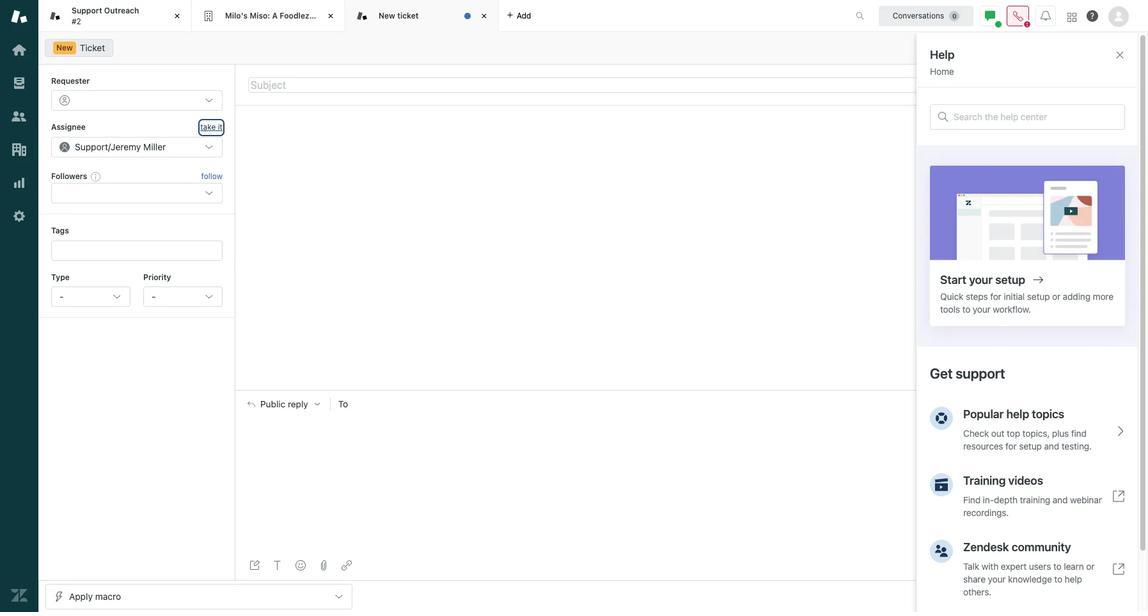 Task type: vqa. For each thing, say whether or not it's contained in the screenshot.
#5 on the top
no



Task type: describe. For each thing, give the bounding box(es) containing it.
a
[[272, 11, 278, 20]]

new ticket tab
[[346, 0, 499, 32]]

follow
[[201, 172, 223, 181]]

conversations
[[893, 11, 945, 20]]

views image
[[11, 75, 28, 92]]

take it
[[200, 123, 223, 132]]

priority
[[143, 272, 171, 282]]

followers element
[[51, 183, 223, 204]]

subsidiary
[[312, 11, 352, 20]]

organizations image
[[11, 141, 28, 158]]

apply macro
[[69, 591, 121, 602]]

support outreach #2
[[72, 6, 139, 26]]

assignee element
[[51, 137, 223, 157]]

foodlez
[[280, 11, 310, 20]]

requester
[[51, 76, 90, 86]]

minimize composer image
[[672, 385, 682, 396]]

tags element
[[51, 240, 223, 261]]

format text image
[[273, 561, 283, 571]]

Public reply composer text field
[[242, 418, 1103, 445]]

- for type
[[60, 291, 64, 302]]

submit
[[1034, 591, 1063, 602]]

miso:
[[250, 11, 270, 20]]

milo's miso: a foodlez subsidiary
[[225, 11, 352, 20]]

macro
[[95, 591, 121, 602]]

get help image
[[1088, 10, 1099, 22]]

reporting image
[[11, 175, 28, 191]]

new for new ticket
[[379, 11, 396, 20]]

follow button
[[201, 171, 223, 182]]

tab containing support outreach
[[38, 0, 192, 32]]

reply
[[288, 400, 308, 410]]

add link (cmd k) image
[[342, 561, 352, 571]]

as
[[1065, 591, 1075, 602]]

ticket
[[398, 11, 419, 20]]

close image inside milo's miso: a foodlez subsidiary tab
[[325, 10, 337, 22]]

support for #2
[[72, 6, 102, 15]]

knowledge image
[[1128, 103, 1139, 113]]

milo's
[[225, 11, 248, 20]]

followers
[[51, 171, 87, 181]]

new ticket
[[379, 11, 419, 20]]

close image
[[478, 10, 491, 22]]



Task type: locate. For each thing, give the bounding box(es) containing it.
new inside secondary element
[[56, 43, 73, 52]]

zendesk image
[[11, 588, 28, 604]]

admin image
[[11, 208, 28, 225]]

close image right foodlez
[[325, 10, 337, 22]]

zendesk products image
[[1068, 12, 1077, 21]]

it
[[218, 123, 223, 132]]

jeremy
[[111, 141, 141, 152]]

0 horizontal spatial - button
[[51, 287, 131, 307]]

main element
[[0, 0, 38, 613]]

new left the ticket
[[56, 43, 73, 52]]

support down the assignee
[[75, 141, 108, 152]]

get started image
[[11, 42, 28, 58]]

- down type
[[60, 291, 64, 302]]

insert emojis image
[[296, 561, 306, 571]]

info on adding followers image
[[91, 172, 101, 182]]

support / jeremy miller
[[75, 141, 166, 152]]

notifications image
[[1041, 11, 1052, 21]]

button displays agent's chat status as online. image
[[986, 11, 996, 21]]

close image right outreach
[[171, 10, 184, 22]]

0 vertical spatial new
[[379, 11, 396, 20]]

apply
[[69, 591, 93, 602]]

- for priority
[[152, 291, 156, 302]]

2 - button from the left
[[143, 287, 223, 307]]

support for jeremy
[[75, 141, 108, 152]]

- button for priority
[[143, 287, 223, 307]]

2 - from the left
[[152, 291, 156, 302]]

/
[[108, 141, 111, 152]]

add button
[[499, 0, 539, 31]]

assignee
[[51, 123, 86, 132]]

- down "priority"
[[152, 291, 156, 302]]

0 vertical spatial support
[[72, 6, 102, 15]]

add
[[517, 11, 532, 20]]

support inside support outreach #2
[[72, 6, 102, 15]]

take
[[200, 123, 216, 132]]

public reply
[[261, 400, 308, 410]]

to
[[338, 399, 348, 410]]

type
[[51, 272, 70, 282]]

tabs tab list
[[38, 0, 843, 32]]

ticket
[[80, 42, 105, 53]]

new inside tab
[[379, 11, 396, 20]]

customer context image
[[1128, 75, 1139, 85]]

tab
[[38, 0, 192, 32]]

0 horizontal spatial -
[[60, 291, 64, 302]]

add attachment image
[[319, 561, 329, 571]]

zendesk support image
[[11, 8, 28, 25]]

1 - button from the left
[[51, 287, 131, 307]]

new right as on the right of page
[[1077, 591, 1096, 602]]

0 horizontal spatial close image
[[171, 10, 184, 22]]

public
[[261, 400, 286, 410]]

- button down type
[[51, 287, 131, 307]]

conversations button
[[879, 5, 974, 26]]

1 vertical spatial new
[[56, 43, 73, 52]]

- button for type
[[51, 287, 131, 307]]

secondary element
[[38, 35, 1149, 61]]

-
[[60, 291, 64, 302], [152, 291, 156, 302]]

1 vertical spatial support
[[75, 141, 108, 152]]

2 close image from the left
[[325, 10, 337, 22]]

1 horizontal spatial new
[[379, 11, 396, 20]]

outreach
[[104, 6, 139, 15]]

new for new
[[56, 43, 73, 52]]

support inside assignee element
[[75, 141, 108, 152]]

1 horizontal spatial - button
[[143, 287, 223, 307]]

1 - from the left
[[60, 291, 64, 302]]

1 horizontal spatial close image
[[325, 10, 337, 22]]

- button
[[51, 287, 131, 307], [143, 287, 223, 307]]

support
[[72, 6, 102, 15], [75, 141, 108, 152]]

0 horizontal spatial new
[[56, 43, 73, 52]]

support up #2
[[72, 6, 102, 15]]

customers image
[[11, 108, 28, 125]]

new
[[379, 11, 396, 20], [56, 43, 73, 52], [1077, 591, 1096, 602]]

submit as new
[[1034, 591, 1096, 602]]

Subject field
[[248, 77, 1105, 92]]

#2
[[72, 16, 81, 26]]

- button down "priority"
[[143, 287, 223, 307]]

apps image
[[1128, 131, 1139, 141]]

take it button
[[200, 121, 223, 134]]

public reply button
[[236, 391, 330, 418]]

2 vertical spatial new
[[1077, 591, 1096, 602]]

miller
[[143, 141, 166, 152]]

2 horizontal spatial new
[[1077, 591, 1096, 602]]

1 close image from the left
[[171, 10, 184, 22]]

draft mode image
[[250, 561, 260, 571]]

None field
[[356, 398, 1090, 411]]

requester element
[[51, 91, 223, 111]]

1 horizontal spatial -
[[152, 291, 156, 302]]

new left ticket
[[379, 11, 396, 20]]

close image
[[171, 10, 184, 22], [325, 10, 337, 22]]

milo's miso: a foodlez subsidiary tab
[[192, 0, 352, 32]]

tags
[[51, 226, 69, 236]]



